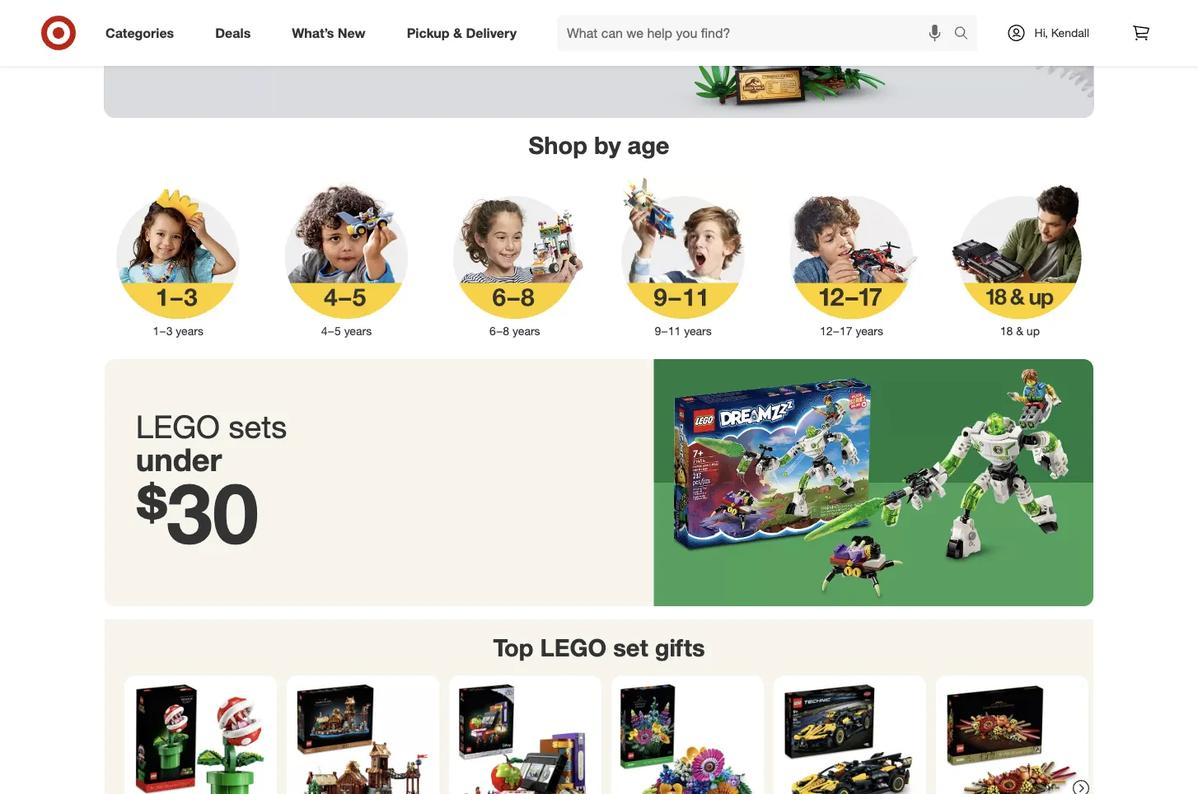 Task type: vqa. For each thing, say whether or not it's contained in the screenshot.
registries
no



Task type: describe. For each thing, give the bounding box(es) containing it.
set
[[613, 633, 648, 662]]

age
[[628, 130, 670, 159]]

deals
[[215, 25, 251, 41]]

lego inside carousel 'region'
[[540, 633, 607, 662]]

lego icons dried flower centerpiece set 10314 image
[[943, 683, 1082, 794]]

18 & up link
[[936, 172, 1104, 340]]

4–5 years link
[[262, 172, 431, 340]]

categories link
[[91, 15, 195, 51]]

under
[[136, 440, 222, 479]]

categories
[[105, 25, 174, 41]]

search
[[947, 26, 986, 42]]

what's new
[[292, 25, 366, 41]]

1–3
[[153, 324, 173, 338]]

hi, kendall
[[1035, 26, 1089, 40]]

12–17 years
[[820, 324, 883, 338]]

& for pickup
[[453, 25, 462, 41]]

gifts
[[655, 633, 705, 662]]

years for 12–17 years
[[856, 324, 883, 338]]

6–8 years
[[490, 324, 540, 338]]

6–8
[[490, 324, 509, 338]]

years for 9–11 years
[[684, 324, 712, 338]]

what's
[[292, 25, 334, 41]]

9–11 years link
[[599, 172, 767, 340]]

lego ideas viking village model building set 21343 image
[[293, 683, 433, 794]]

lego disney villain icons for disney 100th anniversary 43227 image
[[456, 683, 595, 794]]

years for 4–5 years
[[344, 324, 372, 338]]

pickup & delivery
[[407, 25, 517, 41]]

hi,
[[1035, 26, 1048, 40]]

shop
[[529, 130, 588, 159]]

18 & up
[[1000, 324, 1040, 338]]

1–3 years
[[153, 324, 203, 338]]

12–17 years link
[[767, 172, 936, 340]]

pickup & delivery link
[[393, 15, 537, 51]]

9–11
[[655, 324, 681, 338]]

years for 6–8 years
[[513, 324, 540, 338]]

lego super mario piranha plant building set 71426 image
[[131, 683, 270, 794]]

lego sets under
[[136, 407, 287, 479]]

up
[[1027, 324, 1040, 338]]

6–8 years link
[[431, 172, 599, 340]]



Task type: locate. For each thing, give the bounding box(es) containing it.
1 years from the left
[[176, 324, 203, 338]]

1–3 years link
[[94, 172, 262, 340]]

deals link
[[201, 15, 271, 51]]

years
[[176, 324, 203, 338], [344, 324, 372, 338], [513, 324, 540, 338], [684, 324, 712, 338], [856, 324, 883, 338]]

5 years from the left
[[856, 324, 883, 338]]

lego left the set
[[540, 633, 607, 662]]

$30
[[136, 462, 259, 563]]

2 years from the left
[[344, 324, 372, 338]]

new
[[338, 25, 366, 41]]

3 years from the left
[[513, 324, 540, 338]]

4–5
[[321, 324, 341, 338]]

& right pickup
[[453, 25, 462, 41]]

What can we help you find? suggestions appear below search field
[[557, 15, 958, 51]]

12–17
[[820, 324, 853, 338]]

1 vertical spatial &
[[1016, 324, 1023, 338]]

years right 9–11
[[684, 324, 712, 338]]

1 horizontal spatial &
[[1016, 324, 1023, 338]]

1 horizontal spatial lego
[[540, 633, 607, 662]]

carousel region
[[105, 620, 1094, 794]]

4–5 years
[[321, 324, 372, 338]]

& right 18
[[1016, 324, 1023, 338]]

shop by age
[[529, 130, 670, 159]]

years right 4–5
[[344, 324, 372, 338]]

years right 12–17 on the right of the page
[[856, 324, 883, 338]]

top
[[493, 633, 534, 662]]

&
[[453, 25, 462, 41], [1016, 324, 1023, 338]]

9–11 years
[[655, 324, 712, 338]]

top lego set gifts
[[493, 633, 705, 662]]

what's new link
[[278, 15, 386, 51]]

pickup
[[407, 25, 450, 41]]

sets
[[229, 407, 287, 446]]

years right 6–8
[[513, 324, 540, 338]]

lego icons wildflower bouquet artificial flowers 10313 image
[[618, 683, 757, 794]]

delivery
[[466, 25, 517, 41]]

lego technic bugatti bolide model car toy building set 42151 image
[[780, 683, 920, 794]]

years right 1–3
[[176, 324, 203, 338]]

0 horizontal spatial lego
[[136, 407, 220, 446]]

0 vertical spatial lego
[[136, 407, 220, 446]]

search button
[[947, 15, 986, 54]]

18
[[1000, 324, 1013, 338]]

0 horizontal spatial &
[[453, 25, 462, 41]]

lego left sets on the bottom
[[136, 407, 220, 446]]

by
[[594, 130, 621, 159]]

4 years from the left
[[684, 324, 712, 338]]

kendall
[[1051, 26, 1089, 40]]

lego
[[136, 407, 220, 446], [540, 633, 607, 662]]

1 vertical spatial lego
[[540, 633, 607, 662]]

& for 18
[[1016, 324, 1023, 338]]

years for 1–3 years
[[176, 324, 203, 338]]

lego inside the lego sets under
[[136, 407, 220, 446]]

0 vertical spatial &
[[453, 25, 462, 41]]



